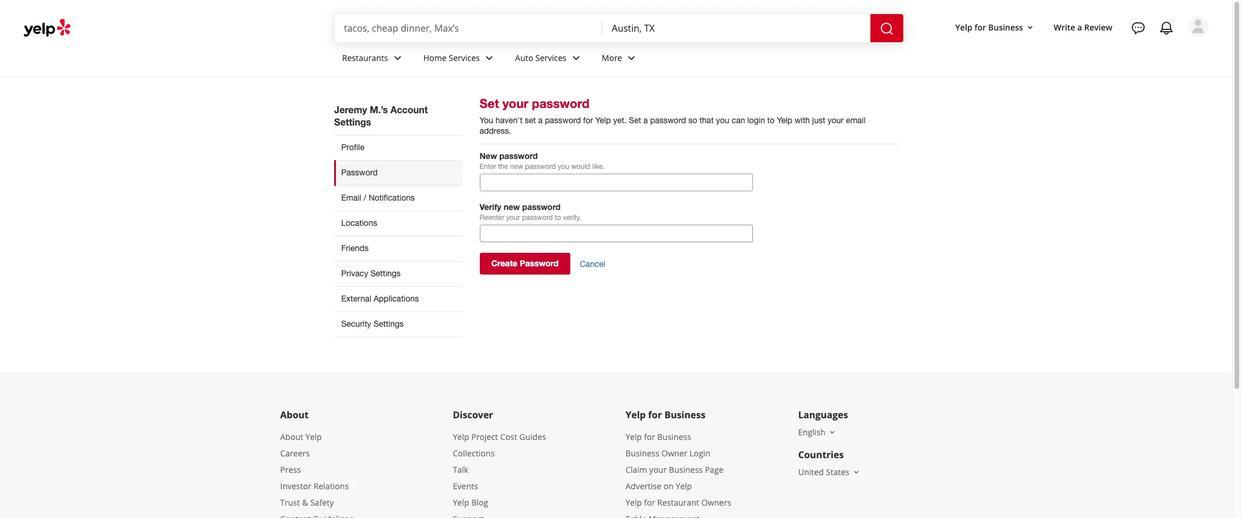 Task type: vqa. For each thing, say whether or not it's contained in the screenshot.


Task type: locate. For each thing, give the bounding box(es) containing it.
you inside new password enter the new password you would like.
[[558, 163, 570, 171]]

1 vertical spatial to
[[555, 214, 561, 222]]

about yelp careers press investor relations trust & safety
[[280, 432, 349, 509]]

16 chevron down v2 image right 'states' at the bottom right of page
[[852, 468, 862, 478]]

security settings link
[[334, 312, 462, 338]]

your right just
[[828, 116, 844, 125]]

cancel link
[[580, 259, 606, 270]]

16 chevron down v2 image left write
[[1026, 23, 1035, 32]]

for
[[975, 22, 987, 33], [583, 116, 593, 125], [648, 409, 662, 422], [644, 432, 655, 443], [644, 498, 655, 509]]

reenter
[[480, 214, 504, 222]]

you left would
[[558, 163, 570, 171]]

restaurant
[[658, 498, 700, 509]]

your up haven't
[[503, 96, 529, 111]]

settings down "applications"
[[374, 320, 404, 329]]

login
[[748, 116, 765, 125]]

create password
[[492, 259, 559, 269]]

2 about from the top
[[280, 432, 303, 443]]

you
[[480, 116, 494, 125]]

24 chevron down v2 image right more
[[625, 51, 639, 65]]

relations
[[314, 481, 349, 492]]

0 vertical spatial password
[[341, 168, 378, 177]]

cancel
[[580, 259, 606, 269]]

enter
[[480, 163, 496, 171]]

your right reenter
[[506, 214, 520, 222]]

2 vertical spatial settings
[[374, 320, 404, 329]]

a
[[1078, 22, 1083, 33], [538, 116, 543, 125], [644, 116, 648, 125]]

new inside new password enter the new password you would like.
[[510, 163, 523, 171]]

24 chevron down v2 image inside more link
[[625, 51, 639, 65]]

2 vertical spatial 16 chevron down v2 image
[[852, 468, 862, 478]]

on
[[664, 481, 674, 492]]

password down new password enter the new password you would like.
[[522, 202, 561, 212]]

0 horizontal spatial none field
[[344, 22, 593, 35]]

a right yet.
[[644, 116, 648, 125]]

settings down jeremy
[[334, 116, 371, 128]]

business categories element
[[333, 42, 1209, 76]]

set right yet.
[[629, 116, 641, 125]]

press
[[280, 465, 301, 476]]

m.'s
[[370, 104, 388, 115]]

16 chevron down v2 image
[[1026, 23, 1035, 32], [828, 428, 838, 438], [852, 468, 862, 478]]

1 about from the top
[[280, 409, 309, 422]]

about inside the about yelp careers press investor relations trust & safety
[[280, 432, 303, 443]]

1 vertical spatial about
[[280, 432, 303, 443]]

1 horizontal spatial none field
[[612, 22, 861, 35]]

1 services from the left
[[449, 52, 480, 63]]

yet.
[[613, 116, 627, 125]]

1 vertical spatial password
[[520, 259, 559, 269]]

review
[[1085, 22, 1113, 33]]

user actions element
[[946, 15, 1226, 87]]

1 vertical spatial yelp for business
[[626, 409, 706, 422]]

1 vertical spatial 16 chevron down v2 image
[[828, 428, 838, 438]]

united states
[[799, 467, 850, 478]]

privacy settings
[[341, 269, 401, 278]]

your inside the yelp for business business owner login claim your business page advertise on yelp yelp for restaurant owners
[[650, 465, 667, 476]]

external applications
[[341, 294, 419, 304]]

1 vertical spatial settings
[[371, 269, 401, 278]]

3 24 chevron down v2 image from the left
[[625, 51, 639, 65]]

2 none field from the left
[[612, 22, 861, 35]]

yelp project cost guides link
[[453, 432, 546, 443]]

you
[[716, 116, 730, 125], [558, 163, 570, 171]]

press link
[[280, 465, 301, 476]]

0 vertical spatial new
[[510, 163, 523, 171]]

countries
[[799, 449, 844, 462]]

0 vertical spatial about
[[280, 409, 309, 422]]

24 chevron down v2 image right restaurants
[[391, 51, 405, 65]]

2 24 chevron down v2 image from the left
[[569, 51, 583, 65]]

email
[[846, 116, 866, 125]]

16 chevron down v2 image inside yelp for business button
[[1026, 23, 1035, 32]]

0 vertical spatial to
[[768, 116, 775, 125]]

create
[[492, 259, 518, 269]]

settings inside jeremy m.'s account settings
[[334, 116, 371, 128]]

None search field
[[335, 14, 906, 42]]

claim your business page link
[[626, 465, 724, 476]]

owners
[[702, 498, 731, 509]]

to
[[768, 116, 775, 125], [555, 214, 561, 222]]

24 chevron down v2 image inside auto services link
[[569, 51, 583, 65]]

new password enter the new password you would like.
[[480, 151, 605, 171]]

you left can
[[716, 116, 730, 125]]

1 none field from the left
[[344, 22, 593, 35]]

1 horizontal spatial set
[[629, 116, 641, 125]]

privacy settings link
[[334, 261, 462, 287]]

0 vertical spatial set
[[480, 96, 499, 111]]

0 horizontal spatial set
[[480, 96, 499, 111]]

16 chevron down v2 image inside "english" dropdown button
[[828, 428, 838, 438]]

1 horizontal spatial 24 chevron down v2 image
[[569, 51, 583, 65]]

24 chevron down v2 image
[[391, 51, 405, 65], [569, 51, 583, 65], [625, 51, 639, 65]]

1 horizontal spatial services
[[536, 52, 567, 63]]

profile link
[[334, 135, 462, 160]]

united
[[799, 467, 824, 478]]

page
[[705, 465, 724, 476]]

0 horizontal spatial to
[[555, 214, 561, 222]]

1 horizontal spatial password
[[520, 259, 559, 269]]

yelp blog link
[[453, 498, 488, 509]]

email / notifications
[[341, 193, 415, 203]]

applications
[[374, 294, 419, 304]]

1 vertical spatial you
[[558, 163, 570, 171]]

collections
[[453, 448, 495, 459]]

24 chevron down v2 image inside restaurants link
[[391, 51, 405, 65]]

0 horizontal spatial password
[[341, 168, 378, 177]]

password up set
[[532, 96, 590, 111]]

yelp for business
[[956, 22, 1024, 33], [626, 409, 706, 422]]

1 horizontal spatial a
[[644, 116, 648, 125]]

1 vertical spatial new
[[504, 202, 520, 212]]

1 horizontal spatial yelp for business
[[956, 22, 1024, 33]]

none field find
[[344, 22, 593, 35]]

about yelp link
[[280, 432, 322, 443]]

verify.
[[563, 214, 582, 222]]

to right login
[[768, 116, 775, 125]]

16 chevron down v2 image inside united states dropdown button
[[852, 468, 862, 478]]

yelp
[[956, 22, 973, 33], [596, 116, 611, 125], [777, 116, 793, 125], [626, 409, 646, 422], [306, 432, 322, 443], [453, 432, 469, 443], [626, 432, 642, 443], [676, 481, 692, 492], [453, 498, 469, 509], [626, 498, 642, 509]]

password left 'verify.'
[[522, 214, 553, 222]]

a right set
[[538, 116, 543, 125]]

services right auto
[[536, 52, 567, 63]]

None field
[[344, 22, 593, 35], [612, 22, 861, 35]]

about up about yelp "link"
[[280, 409, 309, 422]]

your inside verify new password reenter your password to verify.
[[506, 214, 520, 222]]

haven't
[[496, 116, 523, 125]]

settings inside security settings "link"
[[374, 320, 404, 329]]

0 vertical spatial settings
[[334, 116, 371, 128]]

restaurants link
[[333, 42, 414, 76]]

your up advertise on yelp "link"
[[650, 465, 667, 476]]

password
[[532, 96, 590, 111], [545, 116, 581, 125], [650, 116, 686, 125], [500, 151, 538, 161], [525, 163, 556, 171], [522, 202, 561, 212], [522, 214, 553, 222]]

services
[[449, 52, 480, 63], [536, 52, 567, 63]]

yelp inside the about yelp careers press investor relations trust & safety
[[306, 432, 322, 443]]

0 vertical spatial you
[[716, 116, 730, 125]]

auto services
[[515, 52, 567, 63]]

a right write
[[1078, 22, 1083, 33]]

new right the
[[510, 163, 523, 171]]

none field up home services link
[[344, 22, 593, 35]]

your
[[503, 96, 529, 111], [828, 116, 844, 125], [506, 214, 520, 222], [650, 465, 667, 476]]

states
[[826, 467, 850, 478]]

yelp for business business owner login claim your business page advertise on yelp yelp for restaurant owners
[[626, 432, 731, 509]]

0 horizontal spatial 16 chevron down v2 image
[[828, 428, 838, 438]]

settings up external applications
[[371, 269, 401, 278]]

write a review
[[1054, 22, 1113, 33]]

24 chevron down v2 image for auto services
[[569, 51, 583, 65]]

set up 'you'
[[480, 96, 499, 111]]

set
[[525, 116, 536, 125]]

2 horizontal spatial 24 chevron down v2 image
[[625, 51, 639, 65]]

languages
[[799, 409, 848, 422]]

16 chevron down v2 image down languages
[[828, 428, 838, 438]]

0 horizontal spatial you
[[558, 163, 570, 171]]

set
[[480, 96, 499, 111], [629, 116, 641, 125]]

0 vertical spatial yelp for business
[[956, 22, 1024, 33]]

&
[[302, 498, 308, 509]]

cost
[[500, 432, 517, 443]]

none field up business categories element
[[612, 22, 861, 35]]

yelp for business button
[[951, 17, 1040, 38]]

0 horizontal spatial services
[[449, 52, 480, 63]]

new
[[510, 163, 523, 171], [504, 202, 520, 212]]

new
[[480, 151, 497, 161]]

safety
[[310, 498, 334, 509]]

password up /
[[341, 168, 378, 177]]

security settings
[[341, 320, 404, 329]]

0 horizontal spatial 24 chevron down v2 image
[[391, 51, 405, 65]]

new right verify at the left of the page
[[504, 202, 520, 212]]

restaurants
[[342, 52, 388, 63]]

to inside set your password you haven't set a password for yelp yet. set a password so that you can login to yelp with just your email address.
[[768, 116, 775, 125]]

password right create
[[520, 259, 559, 269]]

can
[[732, 116, 745, 125]]

about up 'careers'
[[280, 432, 303, 443]]

business owner login link
[[626, 448, 711, 459]]

password
[[341, 168, 378, 177], [520, 259, 559, 269]]

24 chevron down v2 image
[[482, 51, 497, 65]]

1 24 chevron down v2 image from the left
[[391, 51, 405, 65]]

24 chevron down v2 image right auto services
[[569, 51, 583, 65]]

1 horizontal spatial to
[[768, 116, 775, 125]]

the
[[498, 163, 508, 171]]

settings inside privacy settings "link"
[[371, 269, 401, 278]]

0 vertical spatial 16 chevron down v2 image
[[1026, 23, 1035, 32]]

services left 24 chevron down v2 image
[[449, 52, 480, 63]]

2 services from the left
[[536, 52, 567, 63]]

1 horizontal spatial you
[[716, 116, 730, 125]]

16 chevron down v2 image for languages
[[828, 428, 838, 438]]

to left 'verify.'
[[555, 214, 561, 222]]

careers link
[[280, 448, 310, 459]]

2 horizontal spatial 16 chevron down v2 image
[[1026, 23, 1035, 32]]

services for home services
[[449, 52, 480, 63]]

1 horizontal spatial 16 chevron down v2 image
[[852, 468, 862, 478]]



Task type: describe. For each thing, give the bounding box(es) containing it.
you inside set your password you haven't set a password for yelp yet. set a password so that you can login to yelp with just your email address.
[[716, 116, 730, 125]]

business inside button
[[989, 22, 1024, 33]]

jeremy m.'s account settings
[[334, 104, 428, 128]]

so
[[689, 116, 698, 125]]

verify
[[480, 202, 502, 212]]

privacy
[[341, 269, 368, 278]]

notifications
[[369, 193, 415, 203]]

home services
[[424, 52, 480, 63]]

0 horizontal spatial a
[[538, 116, 543, 125]]

address.
[[480, 126, 511, 136]]

that
[[700, 116, 714, 125]]

jeremy
[[334, 104, 367, 115]]

password up the
[[500, 151, 538, 161]]

yelp for restaurant owners link
[[626, 498, 731, 509]]

more link
[[593, 42, 648, 76]]

claim
[[626, 465, 647, 476]]

password left so
[[650, 116, 686, 125]]

0 horizontal spatial yelp for business
[[626, 409, 706, 422]]

2 horizontal spatial a
[[1078, 22, 1083, 33]]

notifications image
[[1160, 21, 1174, 35]]

1 vertical spatial set
[[629, 116, 641, 125]]

email
[[341, 193, 362, 203]]

16 chevron down v2 image for countries
[[852, 468, 862, 478]]

just
[[813, 116, 826, 125]]

external
[[341, 294, 371, 304]]

like.
[[592, 163, 605, 171]]

24 chevron down v2 image for more
[[625, 51, 639, 65]]

Find text field
[[344, 22, 593, 35]]

advertise on yelp link
[[626, 481, 692, 492]]

advertise
[[626, 481, 662, 492]]

friends
[[341, 244, 369, 253]]

with
[[795, 116, 810, 125]]

write a review link
[[1049, 17, 1118, 38]]

events link
[[453, 481, 478, 492]]

24 chevron down v2 image for restaurants
[[391, 51, 405, 65]]

yelp for business link
[[626, 432, 691, 443]]

New password password field
[[480, 174, 753, 192]]

owner
[[662, 448, 688, 459]]

messages image
[[1132, 21, 1146, 35]]

investor
[[280, 481, 312, 492]]

external applications link
[[334, 287, 462, 312]]

friends link
[[334, 236, 462, 261]]

more
[[602, 52, 622, 63]]

home
[[424, 52, 447, 63]]

english button
[[799, 427, 838, 438]]

email / notifications link
[[334, 186, 462, 211]]

for inside set your password you haven't set a password for yelp yet. set a password so that you can login to yelp with just your email address.
[[583, 116, 593, 125]]

guides
[[520, 432, 546, 443]]

account
[[391, 104, 428, 115]]

for inside yelp for business button
[[975, 22, 987, 33]]

password inside button
[[520, 259, 559, 269]]

investor relations link
[[280, 481, 349, 492]]

discover
[[453, 409, 493, 422]]

/
[[364, 193, 367, 203]]

services for auto services
[[536, 52, 567, 63]]

password right the
[[525, 163, 556, 171]]

create password button
[[480, 253, 571, 275]]

united states button
[[799, 467, 862, 478]]

jeremy m. image
[[1188, 16, 1209, 37]]

none field near
[[612, 22, 861, 35]]

yelp inside yelp for business button
[[956, 22, 973, 33]]

security
[[341, 320, 371, 329]]

about for about
[[280, 409, 309, 422]]

english
[[799, 427, 826, 438]]

home services link
[[414, 42, 506, 76]]

to inside verify new password reenter your password to verify.
[[555, 214, 561, 222]]

yelp for business inside button
[[956, 22, 1024, 33]]

Verify new password password field
[[480, 225, 753, 243]]

trust & safety link
[[280, 498, 334, 509]]

yelp project cost guides collections talk events yelp blog
[[453, 432, 546, 509]]

talk link
[[453, 465, 469, 476]]

settings for privacy
[[371, 269, 401, 278]]

login
[[690, 448, 711, 459]]

password link
[[334, 160, 462, 186]]

collections link
[[453, 448, 495, 459]]

set your password you haven't set a password for yelp yet. set a password so that you can login to yelp with just your email address.
[[480, 96, 866, 136]]

settings for security
[[374, 320, 404, 329]]

profile
[[341, 143, 365, 152]]

Near text field
[[612, 22, 861, 35]]

events
[[453, 481, 478, 492]]

auto services link
[[506, 42, 593, 76]]

new inside verify new password reenter your password to verify.
[[504, 202, 520, 212]]

about for about yelp careers press investor relations trust & safety
[[280, 432, 303, 443]]

locations
[[341, 219, 377, 228]]

password right set
[[545, 116, 581, 125]]

project
[[472, 432, 498, 443]]

write
[[1054, 22, 1076, 33]]

search image
[[880, 22, 894, 36]]

blog
[[472, 498, 488, 509]]

verify new password reenter your password to verify.
[[480, 202, 582, 222]]

talk
[[453, 465, 469, 476]]



